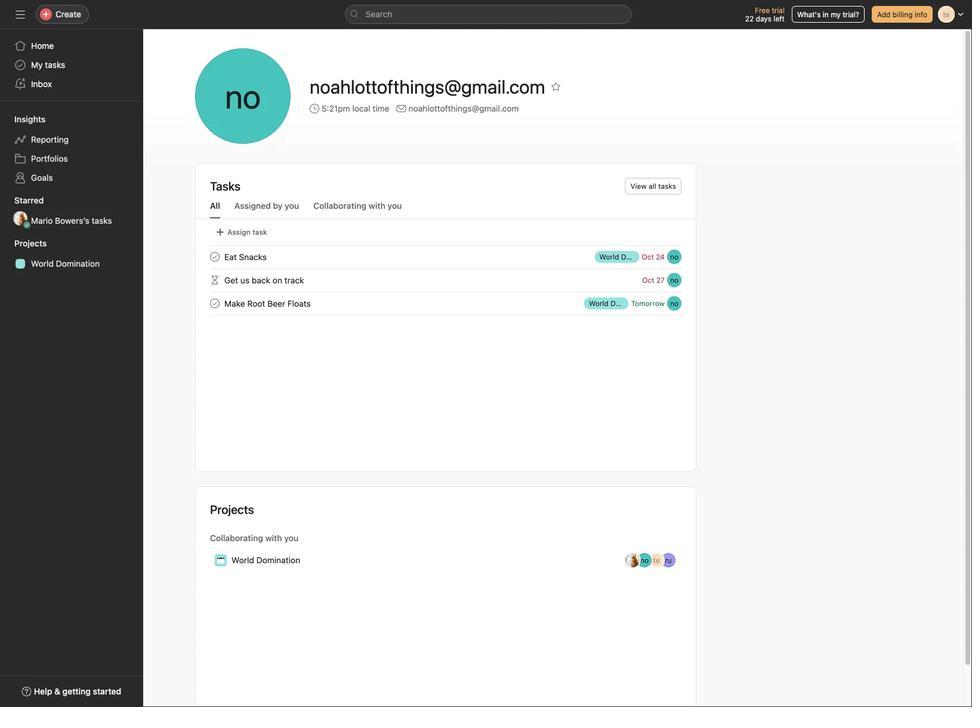 Task type: vqa. For each thing, say whether or not it's contained in the screenshot.
tasks corresponding to View all tasks
yes



Task type: locate. For each thing, give the bounding box(es) containing it.
collaborating left with
[[314, 201, 367, 211]]

mb
[[15, 214, 26, 223], [628, 557, 639, 565]]

no button right 24
[[668, 250, 682, 264]]

world domination link inside projects element
[[7, 254, 136, 274]]

oct for oct 27
[[643, 276, 655, 285]]

my
[[31, 60, 43, 70]]

home link
[[7, 36, 136, 56]]

assigned
[[235, 201, 271, 211]]

no button right 27 on the right
[[668, 273, 682, 288]]

0 horizontal spatial you
[[285, 201, 299, 211]]

1 horizontal spatial you
[[388, 201, 402, 211]]

world down projects dropdown button
[[31, 259, 54, 269]]

1 vertical spatial noahlottofthings@gmail.com
[[409, 104, 519, 113]]

Completed checkbox
[[208, 250, 222, 264]]

oct for oct 24
[[642, 253, 655, 261]]

1 vertical spatial tasks
[[659, 182, 677, 191]]

collaborating up calendar image
[[210, 534, 263, 544]]

collaborating inside tasks tabs tab list
[[314, 201, 367, 211]]

track
[[285, 275, 304, 285]]

world left oct 24
[[600, 253, 620, 261]]

tasks inside starred element
[[92, 216, 112, 226]]

mb left te
[[628, 557, 639, 565]]

mb inside starred element
[[15, 214, 26, 223]]

local
[[353, 104, 371, 113]]

assign task
[[228, 228, 267, 237]]

world domination link down mario bowers's tasks in the top of the page
[[7, 254, 136, 274]]

home
[[31, 41, 54, 51]]

2 vertical spatial tasks
[[92, 216, 112, 226]]

1 vertical spatial oct
[[643, 276, 655, 285]]

world domination inside projects element
[[31, 259, 100, 269]]

make
[[225, 299, 245, 309]]

with
[[369, 201, 386, 211]]

domination down bowers's
[[56, 259, 100, 269]]

world domination
[[600, 253, 660, 261], [31, 259, 100, 269], [589, 300, 650, 308], [232, 556, 300, 566]]

world left "tomorrow"
[[589, 300, 609, 308]]

collaborating
[[314, 201, 367, 211], [210, 534, 263, 544]]

oct 27
[[643, 276, 665, 285]]

noahlottofthings@gmail.com link
[[409, 102, 519, 115]]

world domination down mario bowers's tasks in the top of the page
[[31, 259, 100, 269]]

free trial 22 days left
[[746, 6, 785, 23]]

collaborating with you
[[210, 534, 299, 544]]

floats
[[288, 299, 311, 309]]

tasks right bowers's
[[92, 216, 112, 226]]

oct
[[642, 253, 655, 261], [643, 276, 655, 285]]

what's
[[798, 10, 822, 19]]

tasks inside button
[[659, 182, 677, 191]]

insights element
[[0, 109, 143, 190]]

with you
[[266, 534, 299, 544]]

search button
[[346, 5, 632, 24]]

world domination link
[[595, 251, 660, 263], [7, 254, 136, 274], [585, 298, 650, 310]]

world domination link for eat snacks
[[595, 251, 660, 263]]

no button
[[668, 250, 682, 264], [668, 273, 682, 288], [668, 297, 682, 311]]

world
[[600, 253, 620, 261], [31, 259, 54, 269], [589, 300, 609, 308], [232, 556, 254, 566]]

projects inside projects dropdown button
[[14, 239, 47, 248]]

1 you from the left
[[285, 201, 299, 211]]

0 horizontal spatial tasks
[[45, 60, 65, 70]]

all tab panel
[[196, 219, 696, 318]]

domination inside projects element
[[56, 259, 100, 269]]

left
[[774, 14, 785, 23]]

my tasks
[[31, 60, 65, 70]]

goals
[[31, 173, 53, 183]]

0 horizontal spatial collaborating
[[210, 534, 263, 544]]

domination
[[622, 253, 660, 261], [56, 259, 100, 269], [611, 300, 650, 308], [257, 556, 300, 566]]

2 horizontal spatial tasks
[[659, 182, 677, 191]]

1 no button from the top
[[668, 250, 682, 264]]

assign
[[228, 228, 251, 237]]

1 vertical spatial collaborating
[[210, 534, 263, 544]]

tasks
[[45, 60, 65, 70], [659, 182, 677, 191], [92, 216, 112, 226]]

world domination link up oct 27 button
[[595, 251, 660, 263]]

search list box
[[346, 5, 632, 24]]

2 you from the left
[[388, 201, 402, 211]]

projects down the mario
[[14, 239, 47, 248]]

domination up oct 27 button
[[622, 253, 660, 261]]

world domination down collaborating with you
[[232, 556, 300, 566]]

you
[[285, 201, 299, 211], [388, 201, 402, 211]]

global element
[[0, 29, 143, 101]]

on
[[273, 275, 282, 285]]

no button right "tomorrow"
[[668, 297, 682, 311]]

2 no button from the top
[[668, 273, 682, 288]]

no
[[225, 76, 261, 116], [671, 253, 679, 261], [671, 276, 679, 285], [671, 300, 679, 308], [641, 557, 649, 565]]

1 horizontal spatial tasks
[[92, 216, 112, 226]]

3 no button from the top
[[668, 297, 682, 311]]

get
[[225, 275, 238, 285]]

0 horizontal spatial projects
[[14, 239, 47, 248]]

2 vertical spatial no button
[[668, 297, 682, 311]]

1 horizontal spatial mb
[[628, 557, 639, 565]]

view all tasks
[[631, 182, 677, 191]]

oct left 24
[[642, 253, 655, 261]]

domination down the with you
[[257, 556, 300, 566]]

tasks right all
[[659, 182, 677, 191]]

you right by
[[285, 201, 299, 211]]

0 vertical spatial mb
[[15, 214, 26, 223]]

tomorrow button
[[632, 300, 665, 308]]

1 vertical spatial mb
[[628, 557, 639, 565]]

projects up collaborating with you
[[210, 503, 254, 517]]

reporting link
[[7, 130, 136, 149]]

world domination link down "oct 27" at the top of page
[[585, 298, 650, 310]]

inbox
[[31, 79, 52, 89]]

0 vertical spatial projects
[[14, 239, 47, 248]]

0 horizontal spatial mb
[[15, 214, 26, 223]]

projects
[[14, 239, 47, 248], [210, 503, 254, 517]]

back
[[252, 275, 271, 285]]

make root beer floats
[[225, 299, 311, 309]]

calendar image
[[217, 557, 225, 564]]

1 horizontal spatial projects
[[210, 503, 254, 517]]

what's in my trial?
[[798, 10, 860, 19]]

us
[[241, 275, 250, 285]]

0 vertical spatial collaborating
[[314, 201, 367, 211]]

0 vertical spatial no button
[[668, 250, 682, 264]]

you right with
[[388, 201, 402, 211]]

billing
[[893, 10, 914, 19]]

oct left 27 on the right
[[643, 276, 655, 285]]

tasks right my
[[45, 60, 65, 70]]

time
[[373, 104, 390, 113]]

22
[[746, 14, 754, 23]]

1 horizontal spatial collaborating
[[314, 201, 367, 211]]

create button
[[36, 5, 89, 24]]

1 vertical spatial no button
[[668, 273, 682, 288]]

24
[[657, 253, 665, 261]]

0 vertical spatial tasks
[[45, 60, 65, 70]]

add to starred image
[[552, 82, 561, 91]]

Completed checkbox
[[208, 297, 222, 311]]

0 vertical spatial oct
[[642, 253, 655, 261]]

mb down starred dropdown button
[[15, 214, 26, 223]]



Task type: describe. For each thing, give the bounding box(es) containing it.
tasks for mario bowers's tasks
[[92, 216, 112, 226]]

assign task button
[[210, 224, 273, 241]]

tomorrow
[[632, 300, 665, 308]]

all
[[210, 201, 220, 211]]

get us back on track
[[225, 275, 304, 285]]

world domination down "oct 27" at the top of page
[[589, 300, 650, 308]]

no for 2nd 'no' button from the top of the "all" tab panel
[[671, 276, 679, 285]]

world domination up oct 27 button
[[600, 253, 660, 261]]

mario
[[31, 216, 53, 226]]

&
[[54, 687, 60, 697]]

days
[[757, 14, 772, 23]]

tasks
[[210, 179, 241, 193]]

no for 'no' button related to make root beer floats
[[671, 300, 679, 308]]

completed image
[[208, 250, 222, 264]]

info
[[916, 10, 928, 19]]

oct 27 button
[[643, 276, 665, 285]]

portfolios
[[31, 154, 68, 164]]

tasks inside the global element
[[45, 60, 65, 70]]

domination down "oct 27" at the top of page
[[611, 300, 650, 308]]

te
[[654, 557, 660, 565]]

beer
[[268, 299, 286, 309]]

inbox link
[[7, 75, 136, 94]]

no button for make root beer floats
[[668, 297, 682, 311]]

trial
[[773, 6, 785, 14]]

hide sidebar image
[[16, 10, 25, 19]]

root
[[248, 299, 265, 309]]

search
[[366, 9, 393, 19]]

in
[[824, 10, 829, 19]]

completed image
[[208, 297, 222, 311]]

portfolios link
[[7, 149, 136, 168]]

tasks for view all tasks
[[659, 182, 677, 191]]

snacks
[[239, 252, 267, 262]]

by
[[273, 201, 283, 211]]

you for assigned by you
[[285, 201, 299, 211]]

bowers's
[[55, 216, 89, 226]]

5:21pm
[[322, 104, 350, 113]]

ru
[[665, 557, 672, 565]]

my tasks link
[[7, 56, 136, 75]]

help
[[34, 687, 52, 697]]

you for collaborating with you
[[388, 201, 402, 211]]

dependencies image
[[210, 276, 220, 285]]

27
[[657, 276, 665, 285]]

help & getting started button
[[14, 681, 129, 703]]

5:21pm local time
[[322, 104, 390, 113]]

assigned by you
[[235, 201, 299, 211]]

insights
[[14, 114, 46, 124]]

oct 24 button
[[642, 253, 665, 261]]

help & getting started
[[34, 687, 121, 697]]

projects button
[[0, 238, 47, 250]]

add billing info button
[[873, 6, 934, 23]]

eat snacks
[[225, 252, 267, 262]]

insights button
[[0, 113, 46, 125]]

projects element
[[0, 233, 143, 276]]

eat
[[225, 252, 237, 262]]

trial?
[[844, 10, 860, 19]]

started
[[93, 687, 121, 697]]

collaborating with you
[[314, 201, 402, 211]]

0 vertical spatial noahlottofthings@gmail.com
[[310, 75, 546, 98]]

starred
[[14, 196, 44, 205]]

my
[[832, 10, 841, 19]]

world right calendar image
[[232, 556, 254, 566]]

collaborating for collaborating with you
[[210, 534, 263, 544]]

world inside projects element
[[31, 259, 54, 269]]

1 vertical spatial projects
[[210, 503, 254, 517]]

what's in my trial? button
[[793, 6, 865, 23]]

task
[[253, 228, 267, 237]]

reporting
[[31, 135, 69, 145]]

add
[[878, 10, 891, 19]]

free
[[756, 6, 771, 14]]

no for eat snacks's 'no' button
[[671, 253, 679, 261]]

create
[[56, 9, 81, 19]]

add billing info
[[878, 10, 928, 19]]

goals link
[[7, 168, 136, 188]]

starred button
[[0, 195, 44, 207]]

oct 24
[[642, 253, 665, 261]]

starred element
[[0, 190, 143, 233]]

view
[[631, 182, 647, 191]]

tasks tabs tab list
[[196, 199, 696, 219]]

mario bowers's tasks
[[31, 216, 112, 226]]

world domination link for make root beer floats
[[585, 298, 650, 310]]

view all tasks button
[[626, 178, 682, 195]]

no button for eat snacks
[[668, 250, 682, 264]]

all
[[649, 182, 657, 191]]

collaborating for collaborating with you
[[314, 201, 367, 211]]

getting
[[63, 687, 91, 697]]



